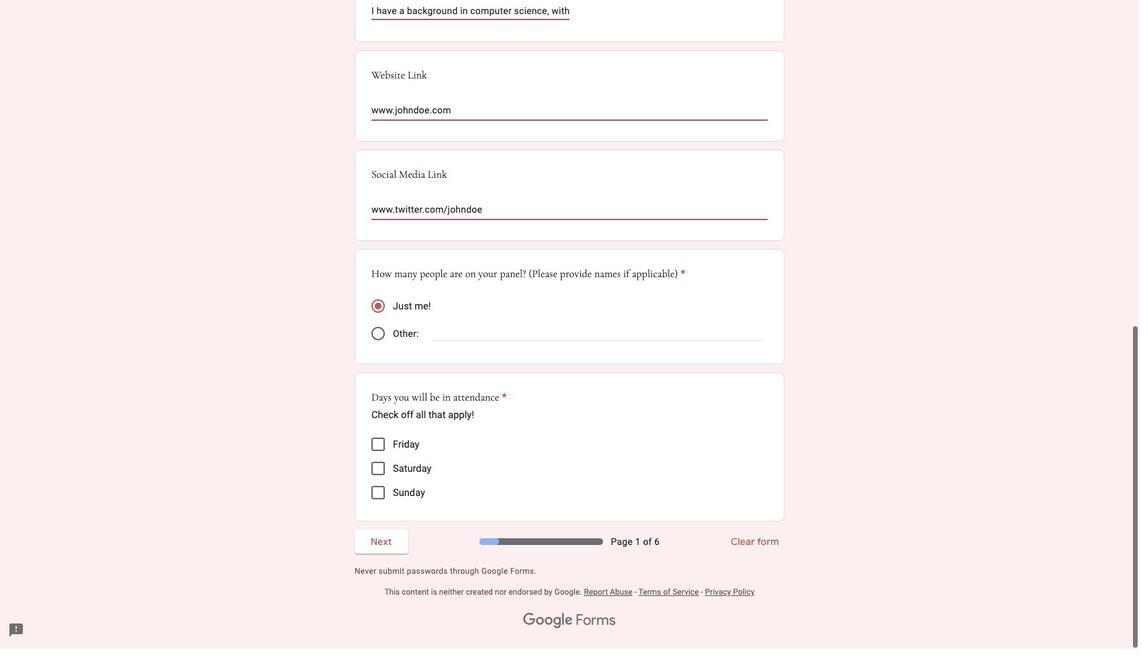 Task type: locate. For each thing, give the bounding box(es) containing it.
list
[[355, 0, 785, 522], [372, 433, 768, 506]]

0 vertical spatial heading
[[372, 266, 686, 282]]

1 vertical spatial heading
[[372, 390, 507, 406]]

0 horizontal spatial required question element
[[499, 390, 507, 406]]

progress bar
[[479, 539, 603, 546]]

Other response text field
[[432, 325, 763, 341]]

heading
[[372, 266, 686, 282], [372, 390, 507, 406]]

None text field
[[372, 3, 570, 19], [372, 104, 768, 120], [372, 203, 768, 219], [372, 3, 570, 19], [372, 104, 768, 120], [372, 203, 768, 219]]

Friday checkbox
[[372, 438, 385, 452]]

google image
[[523, 614, 573, 630]]

just me! image
[[375, 303, 382, 310]]

required question element
[[678, 266, 686, 282], [499, 390, 507, 406]]

None radio
[[372, 327, 385, 341]]

1 vertical spatial required question element
[[499, 390, 507, 406]]

Sunday checkbox
[[372, 487, 385, 500]]

1 horizontal spatial required question element
[[678, 266, 686, 282]]

2 heading from the top
[[372, 390, 507, 406]]



Task type: describe. For each thing, give the bounding box(es) containing it.
0 vertical spatial required question element
[[678, 266, 686, 282]]

Saturday checkbox
[[372, 463, 385, 476]]

1 heading from the top
[[372, 266, 686, 282]]

report a problem to google image
[[8, 623, 24, 639]]

Just me! radio
[[372, 300, 385, 313]]



Task type: vqa. For each thing, say whether or not it's contained in the screenshot.
slides link
no



